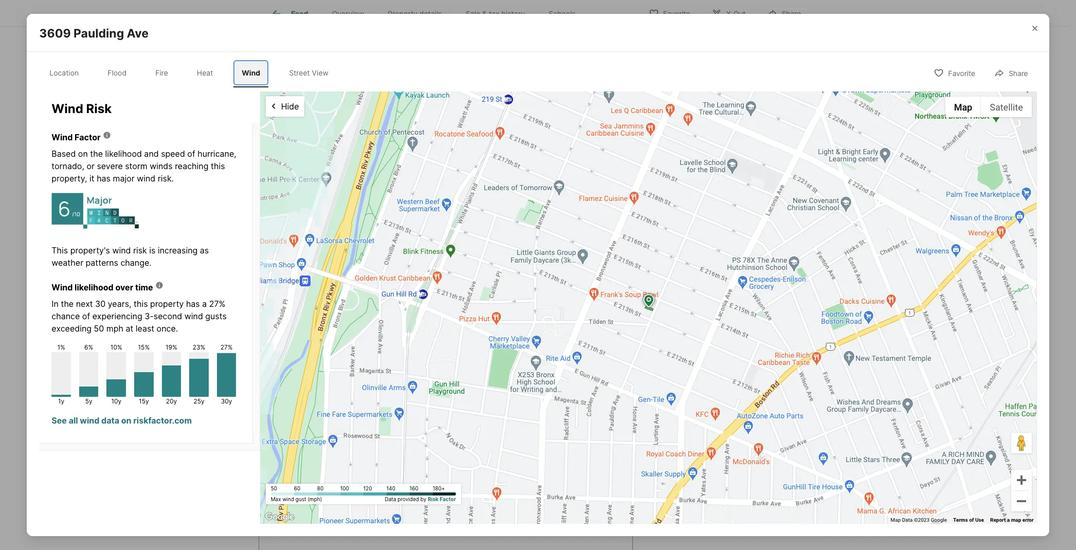 Task type: locate. For each thing, give the bounding box(es) containing it.
2 listing from the top
[[259, 78, 284, 88]]

realty inside henry perez bronx redfin partner agent exp realty responds in 4 business hours
[[351, 447, 375, 457]]

a
[[727, 120, 732, 130], [603, 295, 606, 300], [202, 299, 207, 309], [355, 320, 360, 330], [717, 328, 722, 338], [444, 393, 451, 408], [1007, 517, 1010, 523]]

map for map popup button in the 3609 paulding ave dialog
[[954, 102, 972, 112]]

1 vertical spatial henry
[[406, 393, 441, 408]]

home up soon
[[688, 52, 720, 66]]

1 horizontal spatial is
[[723, 52, 733, 66]]

henry for ask redfin partner agent henry a question
[[334, 419, 369, 433]]

1 vertical spatial bronx redfin partner agenthenry perez image
[[259, 416, 315, 473]]

0 vertical spatial map button
[[945, 97, 981, 117]]

2 vertical spatial or
[[687, 355, 695, 365]]

has inside based on the likelihood and speed of hurricane, tornado, or severe storm winds reaching this property, it has major wind risk.
[[97, 173, 111, 184]]

1 vertical spatial home
[[678, 95, 700, 105]]

home left to
[[676, 107, 698, 117]]

grid
[[445, 123, 461, 133]]

map for map data ©2023 google
[[1011, 517, 1021, 523]]

1 vertical spatial map button
[[264, 163, 300, 183]]

1 horizontal spatial bronx
[[704, 205, 724, 214]]

a inside this home isn't listed yet. favorite this home to get updates once it's listed, or contact a redfin
[[727, 120, 732, 130]]

terms of use link inside 3609 paulding ave dialog
[[953, 517, 984, 523]]

1 horizontal spatial 50
[[271, 486, 277, 492]]

1 horizontal spatial favorite button
[[925, 62, 984, 83]]

hours up 180+
[[429, 459, 453, 470]]

0 vertical spatial hours
[[704, 237, 724, 246]]

bronx inside henry perez bronx redfin partner agent exp realty
[[704, 205, 724, 214]]

27% right 23%
[[220, 344, 233, 351]]

partner down once
[[762, 120, 790, 130]]

realty for redfin
[[351, 447, 375, 457]]

©2023 inside 3609 paulding ave dialog
[[914, 517, 930, 523]]

terms of use link
[[549, 295, 580, 300], [953, 517, 984, 523]]

bronx redfin partner agenthenry perez image up 60
[[259, 416, 315, 473]]

realty up responds in in the top of the page
[[719, 216, 740, 224]]

is inside this home is coming soon
[[723, 52, 733, 66]]

bronx redfin partner agenthenry perez image
[[660, 189, 696, 225], [259, 416, 315, 473]]

business down henry perez bronx redfin partner agent exp realty
[[754, 226, 786, 235]]

has right it
[[97, 173, 111, 184]]

1 horizontal spatial agent
[[660, 132, 683, 142]]

0 horizontal spatial map button
[[264, 163, 300, 183]]

1 vertical spatial risk
[[428, 496, 439, 502]]

2 horizontal spatial this
[[660, 107, 674, 117]]

henry inside henry perez bronx redfin partner agent exp realty
[[704, 189, 739, 203]]

2 vertical spatial in
[[374, 459, 381, 470]]

mls left grid
[[426, 123, 443, 133]]

map region inside 3609 paulding ave dialog
[[153, 82, 1075, 550]]

this inside in the next 30 years, this property has a 27% chance of experiencing 3-second wind gusts exceeding 50 mph at least once.
[[134, 299, 148, 309]]

4 inside henry perez bronx redfin partner agent exp realty responds in 4 business hours
[[384, 459, 389, 470]]

map for map popup button related to left menu bar
[[273, 167, 291, 178]]

yet.
[[744, 95, 758, 105]]

wind up based
[[52, 132, 73, 143]]

risk down 180+
[[428, 496, 439, 502]]

partner down agent
[[386, 435, 414, 445]]

wind up in
[[52, 282, 73, 293]]

map region for left menu bar
[[214, 135, 740, 399]]

listed
[[721, 95, 742, 105]]

19%
[[166, 344, 177, 351]]

error for map data ©2023 google
[[619, 295, 630, 300]]

exp
[[704, 216, 717, 224], [334, 447, 349, 457]]

henry down ask redfin partner agent henry a question on the left bottom
[[334, 419, 369, 433]]

wind up wind factor
[[52, 101, 83, 116]]

map for map data ©2023 google
[[487, 295, 497, 300]]

terms of use for map data ©2023 google
[[953, 517, 984, 523]]

perez inside henry perez bronx redfin partner agent exp realty
[[742, 189, 775, 203]]

favorite inside 3609 paulding ave dialog
[[948, 69, 975, 78]]

has right property
[[186, 299, 200, 309]]

x-out button
[[703, 2, 754, 23]]

wind right max
[[283, 496, 294, 502]]

terms inside 3609 paulding ave dialog
[[953, 517, 968, 523]]

0 vertical spatial satellite button
[[981, 97, 1032, 117]]

1 listing from the top
[[259, 65, 284, 76]]

1 vertical spatial google
[[931, 517, 947, 523]]

google for map data ©2023 google
[[931, 517, 947, 523]]

this home isn't listed yet. favorite this home to get updates once it's listed, or contact a redfin
[[660, 95, 792, 130]]

exp for redfin
[[334, 447, 349, 457]]

view up lorena
[[312, 68, 329, 77]]

map inside 3609 paulding ave dialog
[[1011, 517, 1021, 523]]

redfin inside this home isn't listed yet. favorite this home to get updates once it's listed, or contact a redfin
[[734, 120, 759, 130]]

ask inside button
[[700, 328, 715, 338]]

data
[[385, 496, 396, 502], [902, 517, 913, 523]]

data
[[499, 295, 509, 300], [101, 416, 119, 426]]

as down ago
[[357, 123, 366, 133]]

terms of use link for map data ©2023 google
[[953, 517, 984, 523]]

ave
[[127, 26, 149, 40]]

646-358-5682 link
[[713, 355, 774, 365]]

wind inside tab
[[242, 68, 260, 77]]

partner inside henry perez bronx redfin partner agent exp realty responds in 4 business hours
[[386, 435, 414, 445]]

likelihood inside based on the likelihood and speed of hurricane, tornado, or severe storm winds reaching this property, it has major wind risk.
[[105, 149, 142, 159]]

increasing
[[158, 245, 198, 256]]

compass greater ny, llc
[[370, 78, 471, 88]]

factor up based
[[75, 132, 101, 143]]

map button for menu bar inside 3609 paulding ave dialog
[[945, 97, 981, 117]]

0 vertical spatial henry
[[704, 189, 739, 203]]

exp up the "100"
[[334, 447, 349, 457]]

likelihood up storm
[[105, 149, 142, 159]]

sale
[[466, 9, 480, 18]]

0 vertical spatial henry perez link
[[704, 189, 775, 203]]

this up 3-
[[134, 299, 148, 309]]

map region for menu bar inside 3609 paulding ave dialog
[[153, 82, 1075, 550]]

favorite
[[663, 9, 690, 18], [948, 69, 975, 78], [761, 95, 792, 105]]

4 down henry perez bronx redfin partner agent exp realty
[[748, 226, 752, 235]]

1 vertical spatial map
[[1011, 517, 1021, 523]]

agent inside henry perez bronx redfin partner agent exp realty responds in 4 business hours
[[417, 435, 440, 445]]

1 horizontal spatial share
[[1009, 69, 1028, 78]]

responds in
[[704, 226, 745, 235]]

1 horizontal spatial report a map error
[[990, 517, 1034, 523]]

see
[[52, 416, 67, 426]]

agent
[[660, 132, 683, 142], [777, 205, 797, 214], [417, 435, 440, 445]]

wind right the "all"
[[80, 416, 99, 426]]

wind inside this property's wind risk is increasing as weather patterns change.
[[112, 245, 131, 256]]

the inside in the next 30 years, this property has a 27% chance of experiencing 3-second wind gusts exceeding 50 mph at least once.
[[61, 299, 74, 309]]

perez down agent
[[372, 419, 405, 433]]

0 horizontal spatial ask
[[259, 393, 281, 408]]

ask
[[700, 328, 715, 338], [259, 393, 281, 408]]

0 vertical spatial likelihood
[[105, 149, 142, 159]]

this inside this home is coming soon
[[660, 52, 685, 66]]

street view up listing by lorena espaillat
[[289, 68, 329, 77]]

henry perez link down ask redfin partner agent henry a question on the left bottom
[[334, 419, 405, 433]]

exp for questions?
[[704, 216, 717, 224]]

riskfactor.com
[[133, 416, 192, 426]]

agent inside henry perez bronx redfin partner agent exp realty
[[777, 205, 797, 214]]

it's
[[781, 107, 792, 117]]

by inside 3609 paulding ave dialog
[[420, 496, 426, 502]]

property,
[[52, 173, 87, 184]]

report inside 3609 paulding ave dialog
[[990, 517, 1006, 523]]

terms of use inside 3609 paulding ave dialog
[[953, 517, 984, 523]]

this up soon
[[660, 52, 685, 66]]

©2023
[[510, 295, 526, 300], [914, 517, 930, 523]]

1 vertical spatial report a map error
[[990, 517, 1034, 523]]

1 vertical spatial in
[[740, 226, 745, 235]]

map region
[[153, 82, 1075, 550], [214, 135, 740, 399]]

weather
[[52, 258, 83, 268]]

henry perez link down questions?
[[704, 189, 775, 203]]

(mph)
[[308, 496, 322, 502]]

map button inside 3609 paulding ave dialog
[[945, 97, 981, 117]]

2 vertical spatial henry
[[334, 419, 369, 433]]

this inside this home isn't listed yet. favorite this home to get updates once it's listed, or contact a redfin
[[660, 107, 674, 117]]

by right provided
[[420, 496, 426, 502]]

1 horizontal spatial bronx redfin partner agenthenry perez image
[[660, 189, 696, 225]]

street view tab
[[281, 60, 337, 85]]

agent up 180+
[[417, 435, 440, 445]]

0 vertical spatial agent
[[660, 132, 683, 142]]

directions button
[[563, 164, 606, 178]]

henry right agent
[[406, 393, 441, 408]]

compass
[[370, 78, 406, 88]]

2 vertical spatial home
[[676, 107, 698, 117]]

1 horizontal spatial exp
[[704, 216, 717, 224]]

data provided by risk factor
[[385, 496, 456, 502]]

4 business hours
[[704, 226, 786, 246]]

0 horizontal spatial this
[[134, 299, 148, 309]]

listing
[[259, 65, 284, 76], [259, 78, 284, 88]]

on down 10y
[[121, 416, 131, 426]]

4 up 140
[[384, 459, 389, 470]]

perez
[[742, 189, 775, 203], [372, 419, 405, 433]]

1 vertical spatial realty
[[351, 447, 375, 457]]

exp inside henry perez bronx redfin partner agent exp realty responds in 4 business hours
[[334, 447, 349, 457]]

1 horizontal spatial terms
[[953, 517, 968, 523]]

henry perez bronx redfin partner agent exp realty responds in 4 business hours
[[334, 419, 453, 470]]

on down wind factor
[[78, 149, 88, 159]]

perez inside henry perez bronx redfin partner agent exp realty responds in 4 business hours
[[372, 419, 405, 433]]

0 horizontal spatial at
[[126, 324, 133, 334]]

lorena
[[298, 78, 325, 88]]

street inside tab
[[289, 68, 310, 77]]

business up the 160 at the left of page
[[391, 459, 427, 470]]

onekey®
[[300, 123, 336, 133]]

coming
[[735, 52, 778, 66]]

exp inside henry perez bronx redfin partner agent exp realty
[[704, 216, 717, 224]]

0 horizontal spatial ©2023
[[510, 295, 526, 300]]

partner inside partner agent for more information.
[[762, 120, 790, 130]]

wind left risk
[[112, 245, 131, 256]]

0 horizontal spatial menu bar
[[264, 163, 350, 183]]

henry inside henry perez bronx redfin partner agent exp realty responds in 4 business hours
[[334, 419, 369, 433]]

responds down henry perez bronx redfin partner agent exp realty
[[704, 226, 738, 235]]

realty up 120
[[351, 447, 375, 457]]

this for this home is coming soon
[[660, 52, 685, 66]]

0 horizontal spatial error
[[619, 295, 630, 300]]

factor down 180+
[[440, 496, 456, 502]]

in inside henry perez bronx redfin partner agent exp realty responds in 4 business hours
[[374, 459, 381, 470]]

wind left gusts
[[184, 311, 203, 321]]

wind for wind
[[242, 68, 260, 77]]

0 horizontal spatial bronx redfin partner agenthenry perez image
[[259, 416, 315, 473]]

report a map error link for map data ©2023 google
[[586, 295, 630, 300]]

180+
[[433, 486, 445, 492]]

— min · add a commute
[[301, 320, 399, 330]]

0 horizontal spatial google
[[527, 295, 543, 300]]

change.
[[121, 258, 152, 268]]

report
[[586, 295, 602, 300], [990, 517, 1006, 523]]

map for map data ©2023 google
[[891, 517, 901, 523]]

patterns
[[86, 258, 118, 268]]

responds up the "100"
[[334, 459, 372, 470]]

or up for
[[685, 120, 693, 130]]

bronx redfin partner agenthenry perez image for have
[[660, 189, 696, 225]]

1 vertical spatial bronx
[[334, 435, 356, 445]]

google inside 3609 paulding ave dialog
[[931, 517, 947, 523]]

favorite for x-out
[[663, 9, 690, 18]]

160
[[410, 486, 418, 492]]

this
[[660, 52, 685, 66], [660, 95, 676, 105], [52, 245, 68, 256]]

view left directions button
[[539, 167, 552, 174]]

favorite button for share
[[925, 62, 984, 83]]

0 horizontal spatial 50
[[94, 324, 104, 334]]

perez down questions?
[[742, 189, 775, 203]]

see all wind data on riskfactor.com
[[52, 416, 192, 426]]

1%
[[57, 344, 65, 351]]

this home is coming soon
[[660, 52, 778, 81]]

mls down minute
[[338, 123, 355, 133]]

partner up 4 business hours
[[749, 205, 775, 214]]

1 horizontal spatial error
[[1023, 517, 1034, 523]]

this up listed,
[[660, 95, 676, 105]]

1 horizontal spatial satellite button
[[981, 97, 1032, 117]]

google image
[[261, 288, 295, 301], [263, 511, 297, 524]]

1 minute ago link
[[323, 111, 374, 121], [323, 111, 374, 121]]

1 vertical spatial as
[[200, 245, 209, 256]]

ask for ask redfin partner agent henry a question
[[259, 393, 281, 408]]

4
[[748, 226, 752, 235], [384, 459, 389, 470]]

1 horizontal spatial terms of use link
[[953, 517, 984, 523]]

at right mph
[[126, 324, 133, 334]]

agent up 4 business hours
[[777, 205, 797, 214]]

1 horizontal spatial report
[[990, 517, 1006, 523]]

view inside tab
[[312, 68, 329, 77]]

a inside in the next 30 years, this property has a 27% chance of experiencing 3-second wind gusts exceeding 50 mph at least once.
[[202, 299, 207, 309]]

0 horizontal spatial has
[[97, 173, 111, 184]]

0 vertical spatial favorite
[[663, 9, 690, 18]]

menu bar inside 3609 paulding ave dialog
[[945, 97, 1032, 117]]

satellite button inside 3609 paulding ave dialog
[[981, 97, 1032, 117]]

flood tab
[[99, 60, 135, 85]]

report a map error inside 3609 paulding ave dialog
[[990, 517, 1034, 523]]

this up listed,
[[660, 107, 674, 117]]

this up weather
[[52, 245, 68, 256]]

get
[[710, 107, 723, 117]]

in
[[296, 10, 303, 20], [740, 226, 745, 235], [374, 459, 381, 470]]

1 vertical spatial factor
[[440, 496, 456, 502]]

favorite inside this home isn't listed yet. favorite this home to get updates once it's listed, or contact a redfin
[[761, 95, 792, 105]]

partner left agent
[[324, 393, 367, 408]]

flood
[[108, 68, 127, 77]]

0 vertical spatial realty
[[719, 216, 740, 224]]

0 horizontal spatial the
[[61, 299, 74, 309]]

27% up gusts
[[209, 299, 226, 309]]

0 horizontal spatial favorite
[[663, 9, 690, 18]]

the up 'severe'
[[90, 149, 103, 159]]

menu bar
[[945, 97, 1032, 117], [264, 163, 350, 183]]

tab list containing feed
[[259, 0, 596, 26]]

street view left directions button
[[521, 167, 552, 174]]

business inside henry perez bronx redfin partner agent exp realty responds in 4 business hours
[[391, 459, 427, 470]]

isn't
[[702, 95, 718, 105]]

henry down questions?
[[704, 189, 739, 203]]

at right 2023 at the left top
[[428, 111, 436, 121]]

google for map data ©2023 google
[[527, 295, 543, 300]]

0 vertical spatial perez
[[742, 189, 775, 203]]

this inside this home isn't listed yet. favorite this home to get updates once it's listed, or contact a redfin
[[660, 95, 676, 105]]

property details tab
[[376, 2, 454, 26]]

this down 'hurricane,'
[[211, 161, 225, 171]]

0 vertical spatial 4
[[748, 226, 752, 235]]

1 horizontal spatial report a map error link
[[990, 517, 1034, 523]]

9:08am)
[[438, 111, 470, 121]]

favorite button for x-out
[[640, 2, 699, 23]]

3609 paulding ave element
[[39, 14, 161, 41]]

view
[[312, 68, 329, 77], [539, 167, 552, 174]]

favorite button
[[640, 2, 699, 23], [925, 62, 984, 83]]

as inside this property's wind risk is increasing as weather patterns change.
[[200, 245, 209, 256]]

home inside this home is coming soon
[[688, 52, 720, 66]]

0 horizontal spatial use
[[571, 295, 580, 300]]

0 vertical spatial risk
[[86, 101, 112, 116]]

0 vertical spatial question
[[724, 328, 759, 338]]

0 horizontal spatial share
[[782, 9, 801, 18]]

1 vertical spatial or
[[87, 161, 95, 171]]

0 vertical spatial or
[[685, 120, 693, 130]]

1 horizontal spatial use
[[975, 517, 984, 523]]

agent for have questions?
[[777, 205, 797, 214]]

of
[[187, 149, 195, 159], [565, 295, 570, 300], [82, 311, 90, 321], [969, 517, 974, 523]]

feed
[[291, 9, 308, 18]]

share inside 3609 paulding ave dialog
[[1009, 69, 1028, 78]]

use inside 3609 paulding ave dialog
[[975, 517, 984, 523]]

0 vertical spatial tab list
[[259, 0, 596, 26]]

bronx up the "100"
[[334, 435, 356, 445]]

1 vertical spatial at
[[126, 324, 133, 334]]

report a map error for map data ©2023 google
[[586, 295, 630, 300]]

bronx for questions?
[[704, 205, 724, 214]]

by
[[287, 65, 296, 76], [287, 78, 296, 88], [414, 123, 423, 133], [420, 496, 426, 502]]

by down 2023 at the left top
[[414, 123, 423, 133]]

0 horizontal spatial perez
[[372, 419, 405, 433]]

1 horizontal spatial hours
[[704, 237, 724, 246]]

google
[[527, 295, 543, 300], [931, 517, 947, 523]]

likelihood up 30
[[75, 282, 114, 293]]

0 vertical spatial in
[[296, 10, 303, 20]]

ask up call
[[700, 328, 715, 338]]

listing by lorena espaillat
[[259, 78, 360, 88]]

50 up max
[[271, 486, 277, 492]]

the right in
[[61, 299, 74, 309]]

mls
[[338, 123, 355, 133], [426, 123, 443, 133]]

0 vertical spatial is
[[723, 52, 733, 66]]

is right risk
[[149, 245, 156, 256]]

bronx up responds in in the top of the page
[[704, 205, 724, 214]]

built
[[277, 10, 294, 20]]

ask right 30y
[[259, 393, 281, 408]]

0 vertical spatial business
[[754, 226, 786, 235]]

tab list inside 3609 paulding ave dialog
[[39, 58, 347, 88]]

0 vertical spatial terms
[[549, 295, 564, 300]]

home left "isn't"
[[678, 95, 700, 105]]

this inside this property's wind risk is increasing as weather patterns change.
[[52, 245, 68, 256]]

1 vertical spatial 4
[[384, 459, 389, 470]]

23%
[[193, 344, 205, 351]]

street inside button
[[521, 167, 538, 174]]

bronx inside henry perez bronx redfin partner agent exp realty responds in 4 business hours
[[334, 435, 356, 445]]

data inside 3609 paulding ave dialog
[[101, 416, 119, 426]]

out
[[734, 9, 746, 18]]

2 vertical spatial favorite
[[761, 95, 792, 105]]

1950
[[306, 10, 325, 20]]

1 horizontal spatial data
[[499, 295, 509, 300]]

exp up responds in in the top of the page
[[704, 216, 717, 224]]

or left call
[[687, 355, 695, 365]]

1 horizontal spatial map button
[[945, 97, 981, 117]]

0 horizontal spatial henry perez link
[[334, 419, 405, 433]]

1 horizontal spatial responds
[[704, 226, 738, 235]]

2 mls from the left
[[426, 123, 443, 133]]

bronx redfin partner agenthenry perez image down have
[[660, 189, 696, 225]]

©2023 for data
[[914, 517, 930, 523]]

0 horizontal spatial report
[[586, 295, 602, 300]]

this inside based on the likelihood and speed of hurricane, tornado, or severe storm winds reaching this property, it has major wind risk.
[[211, 161, 225, 171]]

henry
[[704, 189, 739, 203], [406, 393, 441, 408], [334, 419, 369, 433]]

satellite for map popup button related to left menu bar
[[308, 167, 341, 178]]

or up it
[[87, 161, 95, 171]]

at inside in the next 30 years, this property has a 27% chance of experiencing 3-second wind gusts exceeding 50 mph at least once.
[[126, 324, 133, 334]]

hours down responds in in the top of the page
[[704, 237, 724, 246]]

espaillat for listing by lorena espaillat
[[327, 78, 360, 88]]

0 vertical spatial view
[[312, 68, 329, 77]]

1 vertical spatial the
[[61, 299, 74, 309]]

favorite button inside 3609 paulding ave dialog
[[925, 62, 984, 83]]

0 horizontal spatial satellite
[[308, 167, 341, 178]]

error inside 3609 paulding ave dialog
[[1023, 517, 1034, 523]]

schools tab
[[537, 2, 588, 26]]

tab list
[[259, 0, 596, 26], [39, 58, 347, 88]]

contact: 914-337-0070
[[259, 90, 351, 100]]

realty inside henry perez bronx redfin partner agent exp realty
[[719, 216, 740, 224]]

1 vertical spatial report
[[990, 517, 1006, 523]]

1 horizontal spatial street view
[[521, 167, 552, 174]]

call
[[697, 355, 710, 365]]

bronx redfin partner agenthenry perez image for ask
[[259, 416, 315, 473]]

0 vertical spatial responds
[[704, 226, 738, 235]]

text
[[668, 355, 685, 365]]

is left coming
[[723, 52, 733, 66]]

this for this home isn't listed yet. favorite this home to get updates once it's listed, or contact a redfin
[[660, 95, 676, 105]]

1 vertical spatial exp
[[334, 447, 349, 457]]

home for is
[[688, 52, 720, 66]]

agent for ask redfin partner agent henry a question
[[417, 435, 440, 445]]

satellite inside 3609 paulding ave dialog
[[990, 102, 1023, 112]]

espaillat for listing by saulo espaillat
[[322, 65, 355, 76]]

wind inside based on the likelihood and speed of hurricane, tornado, or severe storm winds reaching this property, it has major wind risk.
[[137, 173, 155, 184]]

heat
[[197, 68, 213, 77]]

risk up wind factor
[[86, 101, 112, 116]]

wind down storm
[[137, 173, 155, 184]]

0 horizontal spatial street view
[[289, 68, 329, 77]]

wind up contact:
[[242, 68, 260, 77]]

0 horizontal spatial mls
[[338, 123, 355, 133]]

or inside this home isn't listed yet. favorite this home to get updates once it's listed, or contact a redfin
[[685, 120, 693, 130]]

henry perez link for redfin
[[334, 419, 405, 433]]

of inside based on the likelihood and speed of hurricane, tornado, or severe storm winds reaching this property, it has major wind risk.
[[187, 149, 195, 159]]

has
[[97, 173, 111, 184], [186, 299, 200, 309]]

25y
[[194, 398, 204, 405]]

wind tab
[[234, 60, 269, 85]]

minute
[[329, 111, 357, 121]]

terms of use link for map data ©2023 google
[[549, 295, 580, 300]]

0 horizontal spatial henry
[[334, 419, 369, 433]]

as
[[357, 123, 366, 133], [200, 245, 209, 256]]

1 horizontal spatial street
[[521, 167, 538, 174]]

0 vertical spatial this
[[660, 107, 674, 117]]

as right increasing
[[200, 245, 209, 256]]

50 left mph
[[94, 324, 104, 334]]

20y
[[166, 398, 177, 405]]

espaillat
[[322, 65, 355, 76], [327, 78, 360, 88]]

hours inside henry perez bronx redfin partner agent exp realty responds in 4 business hours
[[429, 459, 453, 470]]

question
[[724, 328, 759, 338], [453, 393, 504, 408]]

1 vertical spatial ask
[[259, 393, 281, 408]]

at
[[428, 111, 436, 121], [126, 324, 133, 334]]

satellite
[[990, 102, 1023, 112], [308, 167, 341, 178]]

agent down listed,
[[660, 132, 683, 142]]

question inside button
[[724, 328, 759, 338]]

tab list containing location
[[39, 58, 347, 88]]

report for map data ©2023 google
[[990, 517, 1006, 523]]

1 vertical spatial google image
[[263, 511, 297, 524]]



Task type: vqa. For each thing, say whether or not it's contained in the screenshot.
the leftmost New
no



Task type: describe. For each thing, give the bounding box(es) containing it.
property details
[[388, 9, 442, 18]]

in for responds
[[740, 226, 745, 235]]

next
[[76, 299, 93, 309]]

overview tab
[[320, 2, 376, 26]]

x-out
[[726, 9, 746, 18]]

0 horizontal spatial factor
[[75, 132, 101, 143]]

responds inside henry perez bronx redfin partner agent exp realty responds in 4 business hours
[[334, 459, 372, 470]]

5682
[[753, 355, 774, 365]]

tab list for x-out
[[259, 0, 596, 26]]

see all wind data on riskfactor.com link
[[52, 416, 192, 426]]

view inside button
[[539, 167, 552, 174]]

1y
[[58, 398, 64, 405]]

mph
[[106, 324, 123, 334]]

map for map data ©2023 google
[[607, 295, 617, 300]]

listing for listing by saulo espaillat
[[259, 65, 284, 76]]

saulo
[[298, 65, 320, 76]]

exceeding
[[52, 324, 92, 334]]

of inside in the next 30 years, this property has a 27% chance of experiencing 3-second wind gusts exceeding 50 mph at least once.
[[82, 311, 90, 321]]

1 horizontal spatial data
[[902, 517, 913, 523]]

satellite for map popup button in the 3609 paulding ave dialog
[[990, 102, 1023, 112]]

1 horizontal spatial on
[[121, 416, 131, 426]]

ask for ask a question
[[700, 328, 715, 338]]

street view inside button
[[521, 167, 552, 174]]

add
[[337, 320, 353, 330]]

map button for left menu bar
[[264, 163, 300, 183]]

report a map error for map data ©2023 google
[[990, 517, 1034, 523]]

terms of use for map data ©2023 google
[[549, 295, 580, 300]]

337-
[[312, 90, 331, 100]]

overview
[[332, 9, 364, 18]]

by up 914-
[[287, 78, 296, 88]]

directions
[[577, 167, 604, 174]]

heat tab
[[189, 60, 221, 85]]

henry for have questions?
[[704, 189, 739, 203]]

provided
[[398, 496, 419, 502]]

sale & tax history tab
[[454, 2, 537, 26]]

in for built
[[296, 10, 303, 20]]

0 vertical spatial share
[[782, 9, 801, 18]]

source:
[[266, 123, 296, 133]]

at inside redfin checked: 1 minute ago (nov 1, 2023 at 9:08am) • source: onekey® mls as distributed by mls grid # h6276214
[[428, 111, 436, 121]]

3609 paulding ave
[[39, 26, 149, 40]]

Write a message... text field
[[267, 492, 624, 529]]

listing by saulo espaillat
[[259, 65, 355, 76]]

once.
[[157, 324, 178, 334]]

chance
[[52, 311, 80, 321]]

wind factor score logo image
[[52, 185, 140, 229]]

1
[[323, 111, 327, 121]]

by inside redfin checked: 1 minute ago (nov 1, 2023 at 9:08am) • source: onekey® mls as distributed by mls grid # h6276214
[[414, 123, 423, 133]]

4 inside 4 business hours
[[748, 226, 752, 235]]

#
[[464, 123, 469, 133]]

1 vertical spatial question
[[453, 393, 504, 408]]

·
[[330, 320, 333, 330]]

bronx for redfin
[[334, 435, 356, 445]]

1 horizontal spatial factor
[[440, 496, 456, 502]]

the inside based on the likelihood and speed of hurricane, tornado, or severe storm winds reaching this property, it has major wind risk.
[[90, 149, 103, 159]]

1 vertical spatial likelihood
[[75, 282, 114, 293]]

years,
[[108, 299, 131, 309]]

redfin inside henry perez bronx redfin partner agent exp realty responds in 4 business hours
[[358, 435, 383, 445]]

favorite for share
[[948, 69, 975, 78]]

street view inside tab
[[289, 68, 329, 77]]

redfin inside redfin checked: 1 minute ago (nov 1, 2023 at 9:08am) • source: onekey® mls as distributed by mls grid # h6276214
[[259, 111, 283, 121]]

property's
[[70, 245, 110, 256]]

©2023 for data
[[510, 295, 526, 300]]

Write a message... text field
[[668, 267, 790, 305]]

realty for questions?
[[719, 216, 740, 224]]

100
[[340, 486, 349, 492]]

risk factor link
[[428, 496, 456, 502]]

and
[[144, 149, 159, 159]]

wind inside in the next 30 years, this property has a 27% chance of experiencing 3-second wind gusts exceeding 50 mph at least once.
[[184, 311, 203, 321]]

updates
[[725, 107, 757, 117]]

map data ©2023 google
[[487, 295, 543, 300]]

property
[[388, 9, 417, 18]]

henry perez link for questions?
[[704, 189, 775, 203]]

greater
[[408, 78, 438, 88]]

a inside button
[[717, 328, 722, 338]]

gusts
[[205, 311, 227, 321]]

once
[[759, 107, 778, 117]]

contact:
[[259, 90, 292, 100]]

use for map data ©2023 google
[[975, 517, 984, 523]]

error for map data ©2023 google
[[1023, 517, 1034, 523]]

0070
[[331, 90, 351, 100]]

all
[[69, 416, 78, 426]]

satellite button for menu bar inside 3609 paulding ave dialog
[[981, 97, 1032, 117]]

or inside based on the likelihood and speed of hurricane, tornado, or severe storm winds reaching this property, it has major wind risk.
[[87, 161, 95, 171]]

140
[[387, 486, 395, 492]]

on inside based on the likelihood and speed of hurricane, tornado, or severe storm winds reaching this property, it has major wind risk.
[[78, 149, 88, 159]]

3-
[[145, 311, 154, 321]]

redfin inside henry perez bronx redfin partner agent exp realty
[[726, 205, 747, 214]]

0 vertical spatial google image
[[261, 288, 295, 301]]

contact
[[696, 120, 725, 130]]

listing for listing by lorena espaillat
[[259, 78, 284, 88]]

has a/c
[[469, 10, 501, 20]]

text or call 646-358-5682
[[668, 355, 774, 365]]

30y
[[221, 398, 232, 405]]

time
[[135, 282, 153, 293]]

wind for wind factor
[[52, 132, 73, 143]]

hours inside 4 business hours
[[704, 237, 724, 246]]

wind factor
[[52, 132, 101, 143]]

terms for map data ©2023 google
[[953, 517, 968, 523]]

3609
[[39, 26, 71, 40]]

120
[[363, 486, 372, 492]]

redfin checked: 1 minute ago (nov 1, 2023 at 9:08am) • source: onekey® mls as distributed by mls grid # h6276214
[[259, 111, 509, 133]]

listed,
[[660, 120, 683, 130]]

business inside 4 business hours
[[754, 226, 786, 235]]

ask redfin partner agent henry a question
[[259, 393, 504, 408]]

home for isn't
[[678, 95, 700, 105]]

this property's wind risk is increasing as weather patterns change.
[[52, 245, 209, 268]]

satellite button for left menu bar
[[300, 163, 350, 183]]

to
[[700, 107, 708, 117]]

as inside redfin checked: 1 minute ago (nov 1, 2023 at 9:08am) • source: onekey® mls as distributed by mls grid # h6276214
[[357, 123, 366, 133]]

0 horizontal spatial risk
[[86, 101, 112, 116]]

60
[[294, 486, 300, 492]]

terms for map data ©2023 google
[[549, 295, 564, 300]]

location tab
[[41, 60, 87, 85]]

add a commute button
[[337, 319, 399, 331]]

checked:
[[286, 111, 321, 121]]

max
[[271, 496, 281, 502]]

0 vertical spatial share button
[[759, 2, 810, 23]]

50 inside in the next 30 years, this property has a 27% chance of experiencing 3-second wind gusts exceeding 50 mph at least once.
[[94, 324, 104, 334]]

perez for redfin
[[372, 419, 405, 433]]

sale & tax history
[[466, 9, 525, 18]]

1 vertical spatial 27%
[[220, 344, 233, 351]]

0 vertical spatial data
[[499, 295, 509, 300]]

agent inside partner agent for more information.
[[660, 132, 683, 142]]

soon
[[660, 67, 688, 81]]

partner agent for more information.
[[660, 120, 790, 142]]

is inside this property's wind risk is increasing as weather patterns change.
[[149, 245, 156, 256]]

henry perez bronx redfin partner agent exp realty
[[704, 189, 797, 224]]

use for map data ©2023 google
[[571, 295, 580, 300]]

schools
[[549, 9, 576, 18]]

risk
[[133, 245, 147, 256]]

history
[[502, 9, 525, 18]]

hide button
[[266, 96, 304, 117]]

wind for wind risk
[[52, 101, 83, 116]]

0 vertical spatial data
[[385, 496, 396, 502]]

x-
[[726, 9, 734, 18]]

3609 paulding ave dialog
[[27, 14, 1075, 550]]

risk.
[[158, 173, 174, 184]]

27% inside in the next 30 years, this property has a 27% chance of experiencing 3-second wind gusts exceeding 50 mph at least once.
[[209, 299, 226, 309]]

fire tab
[[147, 60, 176, 85]]

wind for wind likelihood over time
[[52, 282, 73, 293]]

1 horizontal spatial risk
[[428, 496, 439, 502]]

10%
[[110, 344, 122, 351]]

winds
[[150, 161, 173, 171]]

1 horizontal spatial share button
[[986, 62, 1037, 83]]

1 mls from the left
[[338, 123, 355, 133]]

ago
[[359, 111, 374, 121]]

646-
[[713, 355, 733, 365]]

map data ©2023 google
[[891, 517, 947, 523]]

partner inside henry perez bronx redfin partner agent exp realty
[[749, 205, 775, 214]]

reaching
[[175, 161, 208, 171]]

google image inside 3609 paulding ave dialog
[[263, 511, 297, 524]]

more
[[698, 132, 718, 142]]

has inside in the next 30 years, this property has a 27% chance of experiencing 3-second wind gusts exceeding 50 mph at least once.
[[186, 299, 200, 309]]

by left saulo
[[287, 65, 296, 76]]

report a map error link for map data ©2023 google
[[990, 517, 1034, 523]]

—
[[301, 320, 310, 330]]

report for map data ©2023 google
[[586, 295, 602, 300]]

tab list for share
[[39, 58, 347, 88]]

property
[[150, 299, 184, 309]]

perez for questions?
[[742, 189, 775, 203]]

hide
[[281, 101, 299, 112]]

details
[[419, 9, 442, 18]]

a/c
[[487, 10, 501, 20]]

min
[[311, 320, 326, 330]]

has
[[469, 10, 484, 20]]

this for this property's wind risk is increasing as weather patterns change.
[[52, 245, 68, 256]]

1,
[[397, 111, 403, 121]]



